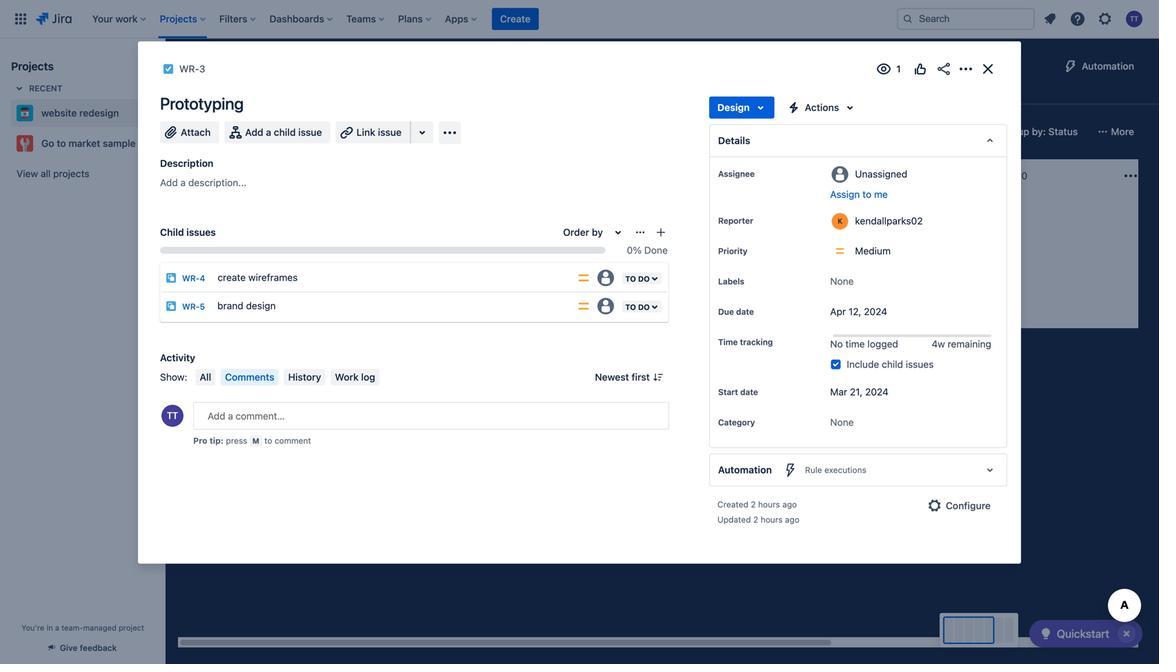 Task type: describe. For each thing, give the bounding box(es) containing it.
recent
[[29, 84, 63, 93]]

details element
[[710, 124, 1008, 157]]

issue inside link issue button
[[378, 127, 402, 138]]

prototyping inside dialog
[[160, 94, 244, 113]]

vote options: no one has voted for this issue yet. image
[[913, 61, 929, 77]]

5
[[200, 302, 205, 312]]

feedback
[[80, 644, 117, 653]]

create wireframes
[[218, 272, 298, 283]]

create wireframes link
[[212, 264, 572, 292]]

to for assign
[[863, 189, 872, 200]]

20
[[598, 254, 608, 263]]

newest first button
[[587, 369, 670, 386]]

newest
[[595, 372, 629, 383]]

2 vertical spatial a
[[55, 624, 59, 633]]

Search board text field
[[184, 122, 289, 142]]

no time logged
[[831, 339, 899, 350]]

2 for created
[[751, 500, 756, 510]]

wireframes
[[248, 272, 298, 283]]

wr-1 link
[[211, 234, 233, 246]]

add people image
[[355, 124, 371, 140]]

1 vertical spatial ago
[[785, 515, 800, 525]]

m
[[253, 437, 259, 446]]

automation inside automation button
[[1083, 60, 1135, 72]]

0 vertical spatial issues
[[187, 227, 216, 238]]

mar 21, 2024
[[831, 387, 889, 398]]

issue actions image
[[635, 227, 646, 238]]

managed
[[83, 624, 117, 633]]

show subtasks image
[[813, 271, 829, 287]]

logged
[[868, 339, 899, 350]]

assign
[[831, 189, 860, 200]]

priority
[[719, 246, 748, 256]]

work
[[335, 372, 359, 383]]

20 mar
[[598, 254, 628, 263]]

rule executions
[[806, 466, 867, 475]]

work log button
[[331, 369, 380, 386]]

child issues
[[160, 227, 216, 238]]

link issue button
[[336, 122, 411, 144]]

brand design link
[[212, 293, 572, 320]]

projects
[[11, 60, 54, 73]]

include
[[847, 359, 880, 370]]

website
[[41, 107, 77, 119]]

wr-4 link
[[182, 274, 205, 283]]

all button
[[196, 369, 215, 386]]

reporter
[[719, 216, 754, 226]]

add for add a child issue
[[245, 127, 264, 138]]

check image
[[1038, 626, 1055, 643]]

none for category
[[831, 417, 854, 428]]

category
[[719, 418, 756, 428]]

executions
[[825, 466, 867, 475]]

wr-1
[[211, 235, 233, 245]]

date for apr 12, 2024
[[737, 307, 754, 317]]

view all projects link
[[11, 162, 155, 186]]

close image
[[980, 61, 997, 77]]

order by
[[563, 227, 603, 238]]

brand design
[[218, 300, 276, 312]]

wr-3
[[179, 63, 205, 75]]

assign to me button
[[831, 188, 993, 202]]

start date
[[719, 388, 759, 397]]

time tracking
[[719, 338, 773, 347]]

summary
[[185, 87, 228, 98]]

0 horizontal spatial medium image
[[538, 235, 550, 246]]

1 horizontal spatial to
[[265, 436, 272, 446]]

wr-4
[[182, 274, 205, 283]]

tip:
[[210, 436, 224, 446]]

date for mar 21, 2024
[[741, 388, 759, 397]]

tab list containing summary
[[174, 80, 1010, 105]]

21,
[[851, 387, 863, 398]]

summary link
[[182, 80, 231, 105]]

view all projects
[[17, 168, 89, 179]]

give feedback button
[[41, 637, 125, 660]]

wr- for 4
[[182, 274, 200, 283]]

copy link to issue image
[[203, 63, 214, 74]]

comments button
[[221, 369, 279, 386]]

assign to me
[[831, 189, 888, 200]]

go to market sample link
[[11, 130, 149, 157]]

Add a comment… field
[[193, 402, 670, 430]]

wr-2 link
[[601, 270, 624, 282]]

0 inside prototyping dialog
[[627, 245, 633, 256]]

automation inside "automation" element
[[719, 465, 772, 476]]

updated
[[718, 515, 751, 525]]

first
[[632, 372, 650, 383]]

add a child issue button
[[225, 122, 330, 144]]

dismiss quickstart image
[[1116, 623, 1138, 645]]

more information about this user image
[[832, 213, 849, 230]]

tracking
[[740, 338, 773, 347]]

0 vertical spatial task image
[[163, 64, 174, 75]]

add a description...
[[160, 177, 247, 188]]

brand
[[218, 300, 244, 312]]

go
[[41, 138, 54, 149]]

none for labels
[[831, 276, 854, 287]]

Search field
[[897, 8, 1036, 30]]

2 vertical spatial 2
[[754, 515, 759, 525]]

order by button
[[555, 222, 632, 244]]

add for add a description...
[[160, 177, 178, 188]]

description...
[[188, 177, 247, 188]]

comments
[[225, 372, 275, 383]]

child inside button
[[274, 127, 296, 138]]

automation image
[[1063, 58, 1080, 75]]

link
[[357, 127, 376, 138]]

4w remaining
[[932, 339, 992, 350]]

wr- for 2
[[601, 271, 618, 281]]

kendallparks02
[[856, 215, 923, 227]]

actions image
[[958, 61, 975, 77]]

1
[[229, 235, 233, 245]]

0 vertical spatial hours
[[759, 500, 781, 510]]

wr-5 link
[[182, 302, 205, 312]]

time
[[719, 338, 738, 347]]

apr 12, 2024
[[831, 306, 888, 318]]



Task type: vqa. For each thing, say whether or not it's contained in the screenshot.
My Kanban Project 'image'
no



Task type: locate. For each thing, give the bounding box(es) containing it.
issue right the link
[[378, 127, 402, 138]]

0 vertical spatial mar
[[610, 254, 628, 263]]

automation element
[[710, 454, 1008, 487]]

ago right created
[[783, 500, 797, 510]]

medium image down priority
[[733, 271, 744, 282]]

child
[[160, 227, 184, 238]]

mar left the 21,
[[831, 387, 848, 398]]

show:
[[160, 372, 187, 383]]

none
[[831, 276, 854, 287], [831, 417, 854, 428]]

high image
[[344, 235, 355, 246]]

0 vertical spatial automation
[[1083, 60, 1135, 72]]

1 vertical spatial child
[[882, 359, 904, 370]]

prototyping left more information about this user "image"
[[779, 207, 831, 218]]

0 vertical spatial medium image
[[538, 235, 550, 246]]

add up complete on the left
[[245, 127, 264, 138]]

to
[[57, 138, 66, 149], [863, 189, 872, 200], [265, 436, 272, 446]]

2 issue from the left
[[378, 127, 402, 138]]

complete
[[204, 172, 247, 181]]

menu bar inside prototyping dialog
[[193, 369, 382, 386]]

2024 for mar 21, 2024
[[866, 387, 889, 398]]

jira image
[[36, 11, 72, 27], [36, 11, 72, 27]]

you're
[[21, 624, 44, 633]]

due date: 20 march 2024 element
[[587, 253, 628, 264]]

work log
[[335, 372, 375, 383]]

medium image left order
[[538, 235, 550, 246]]

assignee
[[719, 169, 755, 179]]

1 priority: medium image from the top
[[577, 271, 591, 285]]

date
[[737, 307, 754, 317], [741, 388, 759, 397]]

0 horizontal spatial a
[[55, 624, 59, 633]]

remaining
[[948, 339, 992, 350]]

2024 for apr 12, 2024
[[864, 306, 888, 318]]

1 vertical spatial priority: medium image
[[577, 300, 591, 313]]

market
[[69, 138, 100, 149]]

0 % done
[[627, 245, 668, 256]]

0 horizontal spatial task image
[[163, 64, 174, 75]]

2 horizontal spatial to
[[863, 189, 872, 200]]

0 horizontal spatial to
[[57, 138, 66, 149]]

date right due on the right of page
[[737, 307, 754, 317]]

link web pages and more image
[[414, 124, 431, 141]]

automation
[[1083, 60, 1135, 72], [719, 465, 772, 476]]

to inside button
[[863, 189, 872, 200]]

0 horizontal spatial automation
[[719, 465, 772, 476]]

0 horizontal spatial 0
[[627, 245, 633, 256]]

0 vertical spatial 0
[[1022, 170, 1028, 182]]

primary element
[[8, 0, 886, 38]]

task image
[[163, 64, 174, 75], [195, 235, 206, 246], [584, 271, 595, 282]]

newest first
[[595, 372, 650, 383]]

quickstart button
[[1030, 621, 1143, 648]]

wr- right issue type: sub-task icon
[[182, 274, 200, 283]]

1 vertical spatial mar
[[831, 387, 848, 398]]

project
[[119, 624, 144, 633]]

2 down 20 mar
[[618, 271, 624, 281]]

2 vertical spatial to
[[265, 436, 272, 446]]

a for child
[[266, 127, 271, 138]]

issue left the 'add people' image
[[298, 127, 322, 138]]

to left me
[[863, 189, 872, 200]]

wr- right issue type: sub-task image
[[182, 302, 200, 312]]

add inside 'add a child issue' button
[[245, 127, 264, 138]]

0 vertical spatial none
[[831, 276, 854, 287]]

to for go
[[57, 138, 66, 149]]

configure
[[946, 500, 991, 512]]

task image left wr-3 link
[[163, 64, 174, 75]]

1 horizontal spatial task image
[[195, 235, 206, 246]]

design
[[718, 102, 750, 113]]

0 vertical spatial prototyping
[[160, 94, 244, 113]]

1 vertical spatial issues
[[906, 359, 934, 370]]

due date: 20 march 2024 image
[[587, 253, 598, 264]]

menu bar
[[193, 369, 382, 386]]

0 vertical spatial a
[[266, 127, 271, 138]]

to right go
[[57, 138, 66, 149]]

1 horizontal spatial medium image
[[733, 271, 744, 282]]

1 horizontal spatial add
[[245, 127, 264, 138]]

1 issue from the left
[[298, 127, 322, 138]]

priority: medium image for design
[[577, 300, 591, 313]]

2 inside wr-2 link
[[618, 271, 624, 281]]

add a child issue
[[245, 127, 322, 138]]

history
[[288, 372, 321, 383]]

1 vertical spatial none
[[831, 417, 854, 428]]

0 vertical spatial 2
[[618, 271, 624, 281]]

log
[[361, 372, 375, 383]]

1 vertical spatial 2
[[751, 500, 756, 510]]

1 none from the top
[[831, 276, 854, 287]]

by
[[592, 227, 603, 238]]

wr- up create
[[211, 235, 229, 245]]

2024 right the 21,
[[866, 387, 889, 398]]

me
[[875, 189, 888, 200]]

%
[[633, 245, 642, 256]]

wr- down due date: 20 march 2024 element
[[601, 271, 618, 281]]

menu bar containing all
[[193, 369, 382, 386]]

1 vertical spatial task image
[[195, 235, 206, 246]]

0 horizontal spatial mar
[[610, 254, 628, 263]]

details
[[719, 135, 751, 146]]

new link
[[642, 80, 735, 105]]

tab
[[242, 80, 275, 105]]

1 horizontal spatial issues
[[906, 359, 934, 370]]

history button
[[284, 369, 325, 386]]

1 vertical spatial prototyping
[[779, 207, 831, 218]]

medium
[[856, 245, 891, 257]]

prototyping dialog
[[138, 41, 1022, 564]]

1 vertical spatial medium image
[[733, 271, 744, 282]]

2 priority: medium image from the top
[[577, 300, 591, 313]]

start
[[719, 388, 739, 397]]

pro tip: press m to comment
[[193, 436, 311, 446]]

no
[[831, 339, 843, 350]]

prototyping up attach
[[160, 94, 244, 113]]

give
[[60, 644, 78, 653]]

2 horizontal spatial task image
[[584, 271, 595, 282]]

collapse recent projects image
[[11, 80, 28, 97]]

1 horizontal spatial 0
[[1022, 170, 1028, 182]]

a inside button
[[266, 127, 271, 138]]

website redesign
[[41, 107, 119, 119]]

none down the 21,
[[831, 417, 854, 428]]

0 horizontal spatial issue
[[298, 127, 322, 138]]

0 vertical spatial priority: medium image
[[577, 271, 591, 285]]

quickstart
[[1058, 628, 1110, 641]]

design button
[[710, 97, 775, 119]]

hours right created
[[759, 500, 781, 510]]

attach
[[181, 127, 211, 138]]

date right start
[[741, 388, 759, 397]]

press
[[226, 436, 247, 446]]

1 vertical spatial 2024
[[866, 387, 889, 398]]

2024
[[864, 306, 888, 318], [866, 387, 889, 398]]

3
[[199, 63, 205, 75]]

none right show subtasks icon
[[831, 276, 854, 287]]

task image
[[389, 235, 400, 246]]

due date: 20 march 2024 image
[[587, 253, 598, 264]]

wr- for 1
[[211, 235, 229, 245]]

automation up created
[[719, 465, 772, 476]]

issues link
[[746, 80, 781, 105]]

1 vertical spatial hours
[[761, 515, 783, 525]]

testing 0
[[982, 170, 1028, 182]]

create banner
[[0, 0, 1160, 39]]

1 horizontal spatial prototyping
[[779, 207, 831, 218]]

comment
[[275, 436, 311, 446]]

wr-3 link
[[179, 61, 205, 77]]

1 vertical spatial add
[[160, 177, 178, 188]]

0 horizontal spatial child
[[274, 127, 296, 138]]

tab list
[[174, 80, 1010, 105]]

0 vertical spatial 2024
[[864, 306, 888, 318]]

created
[[718, 500, 749, 510]]

child
[[274, 127, 296, 138], [882, 359, 904, 370]]

2
[[618, 271, 624, 281], [751, 500, 756, 510], [754, 515, 759, 525]]

time
[[846, 339, 865, 350]]

wr- for 5
[[182, 302, 200, 312]]

2 for wr-
[[618, 271, 624, 281]]

1 vertical spatial to
[[863, 189, 872, 200]]

a for description...
[[181, 177, 186, 188]]

0 horizontal spatial prototyping
[[160, 94, 244, 113]]

2 none from the top
[[831, 417, 854, 428]]

1 vertical spatial a
[[181, 177, 186, 188]]

0 vertical spatial to
[[57, 138, 66, 149]]

1 vertical spatial date
[[741, 388, 759, 397]]

2 vertical spatial task image
[[584, 271, 595, 282]]

created 2 hours ago updated 2 hours ago
[[718, 500, 800, 525]]

issue type: sub-task image
[[166, 273, 177, 284]]

4w
[[932, 339, 946, 350]]

task image left wr-1 link
[[195, 235, 206, 246]]

mar right "20"
[[610, 254, 628, 263]]

automation button
[[1058, 55, 1143, 77]]

12,
[[849, 306, 862, 318]]

view
[[17, 168, 38, 179]]

give feedback
[[60, 644, 117, 653]]

wr- for 3
[[179, 63, 199, 75]]

2024 right the 12, at the right
[[864, 306, 888, 318]]

wr- left copy link to issue image
[[179, 63, 199, 75]]

wr-5
[[182, 302, 205, 312]]

configure link
[[922, 495, 1000, 517]]

2 horizontal spatial a
[[266, 127, 271, 138]]

include child issues
[[847, 359, 934, 370]]

add app image
[[442, 125, 458, 141]]

1 vertical spatial 0
[[627, 245, 633, 256]]

0 vertical spatial date
[[737, 307, 754, 317]]

create child image
[[656, 227, 667, 238]]

add down description
[[160, 177, 178, 188]]

create
[[218, 272, 246, 283]]

hours right updated
[[761, 515, 783, 525]]

task image down due date: 20 march 2024 image at the top right of page
[[584, 271, 595, 282]]

projects
[[53, 168, 89, 179]]

to right m
[[265, 436, 272, 446]]

create button
[[492, 8, 539, 30], [965, 198, 1145, 220], [186, 262, 366, 284], [576, 298, 755, 320]]

medium image
[[538, 235, 550, 246], [733, 271, 744, 282]]

0 horizontal spatial add
[[160, 177, 178, 188]]

0 horizontal spatial issues
[[187, 227, 216, 238]]

pro
[[193, 436, 208, 446]]

link issue
[[357, 127, 402, 138]]

issues right child
[[187, 227, 216, 238]]

issue inside 'add a child issue' button
[[298, 127, 322, 138]]

2 right created
[[751, 500, 756, 510]]

mar inside prototyping dialog
[[831, 387, 848, 398]]

4
[[200, 274, 205, 283]]

0 vertical spatial child
[[274, 127, 296, 138]]

1 vertical spatial automation
[[719, 465, 772, 476]]

issue type: sub-task image
[[166, 301, 177, 312]]

2 right updated
[[754, 515, 759, 525]]

1 horizontal spatial a
[[181, 177, 186, 188]]

automation right automation icon
[[1083, 60, 1135, 72]]

actions button
[[781, 97, 864, 119]]

1 horizontal spatial mar
[[831, 387, 848, 398]]

mar
[[610, 254, 628, 263], [831, 387, 848, 398]]

all
[[41, 168, 51, 179]]

create inside create button
[[500, 13, 531, 25]]

new
[[711, 88, 730, 97]]

search image
[[903, 13, 914, 25]]

go to market sample
[[41, 138, 136, 149]]

wr-2
[[601, 271, 624, 281]]

ago right updated
[[785, 515, 800, 525]]

priority: medium image
[[577, 271, 591, 285], [577, 300, 591, 313]]

priority: medium image for wireframes
[[577, 271, 591, 285]]

task image for wr-1
[[195, 235, 206, 246]]

0 vertical spatial add
[[245, 127, 264, 138]]

in
[[47, 624, 53, 633]]

1 horizontal spatial issue
[[378, 127, 402, 138]]

all
[[200, 372, 211, 383]]

order
[[563, 227, 590, 238]]

issues down 4w
[[906, 359, 934, 370]]

0 vertical spatial ago
[[783, 500, 797, 510]]

task image for wr-2
[[584, 271, 595, 282]]

create button inside primary element
[[492, 8, 539, 30]]

1 horizontal spatial automation
[[1083, 60, 1135, 72]]

1 horizontal spatial child
[[882, 359, 904, 370]]

design
[[246, 300, 276, 312]]



